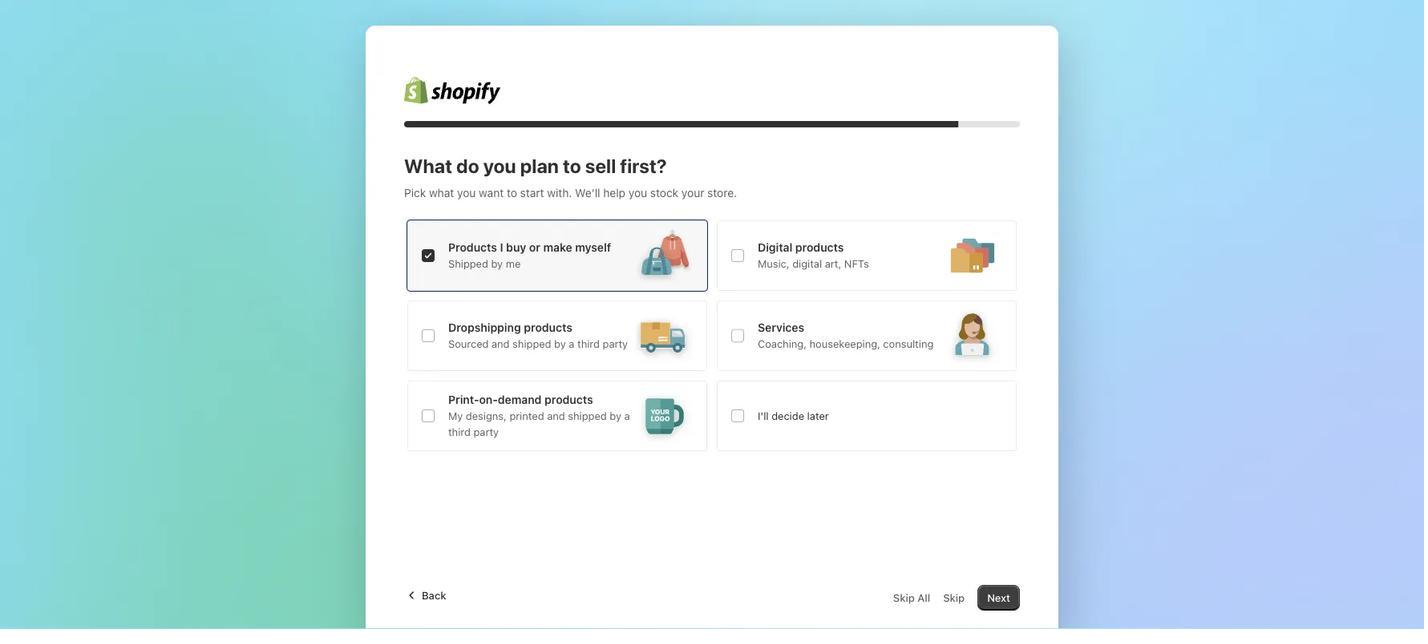 Task type: locate. For each thing, give the bounding box(es) containing it.
0 horizontal spatial you
[[457, 187, 476, 200]]

you for plan
[[484, 155, 516, 177]]

0 horizontal spatial skip
[[894, 593, 915, 605]]

0 vertical spatial shipped
[[513, 338, 552, 350]]

0 vertical spatial third
[[578, 338, 600, 350]]

1 horizontal spatial third
[[578, 338, 600, 350]]

with.
[[547, 187, 572, 200]]

1 vertical spatial and
[[547, 410, 565, 422]]

1 vertical spatial party
[[474, 426, 499, 438]]

or
[[529, 241, 541, 254]]

shipped inside dropshipping products sourced and shipped by a third party
[[513, 338, 552, 350]]

1 vertical spatial a
[[625, 410, 630, 422]]

0 vertical spatial products
[[796, 241, 844, 254]]

help
[[604, 187, 626, 200]]

products inside digital products music, digital art, nfts
[[796, 241, 844, 254]]

and
[[492, 338, 510, 350], [547, 410, 565, 422]]

pick what you want to start with. we'll help you stock your store.
[[404, 187, 737, 200]]

third
[[578, 338, 600, 350], [448, 426, 471, 438]]

and down dropshipping
[[492, 338, 510, 350]]

2 skip from the left
[[944, 593, 965, 605]]

0 horizontal spatial by
[[491, 258, 503, 270]]

skip for skip
[[944, 593, 965, 605]]

products
[[448, 241, 497, 254]]

myself
[[575, 241, 611, 254]]

print-on-demand products my designs, printed and shipped by a third party
[[448, 394, 630, 438]]

what do you plan to sell first?
[[404, 155, 667, 177]]

demand
[[498, 394, 542, 407]]

0 horizontal spatial shipped
[[513, 338, 552, 350]]

2 vertical spatial products
[[545, 394, 593, 407]]

1 horizontal spatial to
[[563, 155, 581, 177]]

products right demand
[[545, 394, 593, 407]]

and right the printed
[[547, 410, 565, 422]]

0 horizontal spatial third
[[448, 426, 471, 438]]

next
[[988, 593, 1011, 605]]

and inside print-on-demand products my designs, printed and shipped by a third party
[[547, 410, 565, 422]]

housekeeping,
[[810, 338, 881, 350]]

shipped down dropshipping
[[513, 338, 552, 350]]

store.
[[708, 187, 737, 200]]

0 horizontal spatial to
[[507, 187, 517, 200]]

back button
[[395, 583, 456, 609]]

party inside dropshipping products sourced and shipped by a third party
[[603, 338, 628, 350]]

0 vertical spatial to
[[563, 155, 581, 177]]

1 vertical spatial to
[[507, 187, 517, 200]]

0 vertical spatial and
[[492, 338, 510, 350]]

0 horizontal spatial a
[[569, 338, 575, 350]]

0 vertical spatial party
[[603, 338, 628, 350]]

skip all
[[894, 593, 931, 605]]

2 horizontal spatial by
[[610, 410, 622, 422]]

skip
[[894, 593, 915, 605], [944, 593, 965, 605]]

1 vertical spatial products
[[524, 321, 573, 335]]

party
[[603, 338, 628, 350], [474, 426, 499, 438]]

2 vertical spatial by
[[610, 410, 622, 422]]

skip right all
[[944, 593, 965, 605]]

1 horizontal spatial party
[[603, 338, 628, 350]]

you
[[484, 155, 516, 177], [457, 187, 476, 200], [629, 187, 648, 200]]

third inside dropshipping products sourced and shipped by a third party
[[578, 338, 600, 350]]

1 horizontal spatial shipped
[[568, 410, 607, 422]]

to for want
[[507, 187, 517, 200]]

music,
[[758, 258, 790, 270]]

to
[[563, 155, 581, 177], [507, 187, 517, 200]]

stock
[[651, 187, 679, 200]]

1 skip from the left
[[894, 593, 915, 605]]

skip all button
[[884, 586, 940, 611]]

1 vertical spatial shipped
[[568, 410, 607, 422]]

1 horizontal spatial you
[[484, 155, 516, 177]]

1 horizontal spatial by
[[554, 338, 566, 350]]

digital
[[758, 241, 793, 254]]

1 horizontal spatial skip
[[944, 593, 965, 605]]

0 horizontal spatial party
[[474, 426, 499, 438]]

products up digital
[[796, 241, 844, 254]]

plan
[[520, 155, 559, 177]]

1 horizontal spatial a
[[625, 410, 630, 422]]

you right help on the left of the page
[[629, 187, 648, 200]]

you left "want"
[[457, 187, 476, 200]]

1 vertical spatial by
[[554, 338, 566, 350]]

0 horizontal spatial and
[[492, 338, 510, 350]]

0 vertical spatial a
[[569, 338, 575, 350]]

digital
[[793, 258, 823, 270]]

to up pick what you want to start with. we'll help you stock your store.
[[563, 155, 581, 177]]

by
[[491, 258, 503, 270], [554, 338, 566, 350], [610, 410, 622, 422]]

party inside print-on-demand products my designs, printed and shipped by a third party
[[474, 426, 499, 438]]

1 horizontal spatial and
[[547, 410, 565, 422]]

skip for skip all
[[894, 593, 915, 605]]

shipped
[[513, 338, 552, 350], [568, 410, 607, 422]]

products
[[796, 241, 844, 254], [524, 321, 573, 335], [545, 394, 593, 407]]

consulting
[[884, 338, 934, 350]]

digital products music, digital art, nfts
[[758, 241, 870, 270]]

what
[[429, 187, 454, 200]]

skip left all
[[894, 593, 915, 605]]

next button
[[978, 586, 1021, 611]]

to left "start"
[[507, 187, 517, 200]]

0 vertical spatial by
[[491, 258, 503, 270]]

products right dropshipping
[[524, 321, 573, 335]]

products inside dropshipping products sourced and shipped by a third party
[[524, 321, 573, 335]]

1 vertical spatial third
[[448, 426, 471, 438]]

you up "want"
[[484, 155, 516, 177]]

a
[[569, 338, 575, 350], [625, 410, 630, 422]]

shipped right the printed
[[568, 410, 607, 422]]

nfts
[[845, 258, 870, 270]]



Task type: describe. For each thing, give the bounding box(es) containing it.
i
[[500, 241, 504, 254]]

decide
[[772, 410, 805, 422]]

my
[[448, 410, 463, 422]]

print-
[[448, 394, 479, 407]]

later
[[808, 410, 829, 422]]

we'll
[[575, 187, 601, 200]]

first?
[[620, 155, 667, 177]]

shipped inside print-on-demand products my designs, printed and shipped by a third party
[[568, 410, 607, 422]]

by inside products i buy or make myself shipped by me
[[491, 258, 503, 270]]

all
[[918, 593, 931, 605]]

what
[[404, 155, 452, 177]]

2 horizontal spatial you
[[629, 187, 648, 200]]

i'll decide later
[[758, 410, 829, 422]]

printed
[[510, 410, 544, 422]]

products inside print-on-demand products my designs, printed and shipped by a third party
[[545, 394, 593, 407]]

by inside dropshipping products sourced and shipped by a third party
[[554, 338, 566, 350]]

back
[[422, 590, 446, 602]]

services
[[758, 321, 805, 335]]

your
[[682, 187, 705, 200]]

by inside print-on-demand products my designs, printed and shipped by a third party
[[610, 410, 622, 422]]

a inside dropshipping products sourced and shipped by a third party
[[569, 338, 575, 350]]

products i buy or make myself shipped by me
[[448, 241, 611, 270]]

designs,
[[466, 410, 507, 422]]

skip button
[[934, 586, 975, 611]]

and inside dropshipping products sourced and shipped by a third party
[[492, 338, 510, 350]]

coaching,
[[758, 338, 807, 350]]

art,
[[825, 258, 842, 270]]

dropshipping products sourced and shipped by a third party
[[448, 321, 628, 350]]

products for digital products
[[796, 241, 844, 254]]

do
[[457, 155, 479, 177]]

buy
[[506, 241, 527, 254]]

you for want
[[457, 187, 476, 200]]

want
[[479, 187, 504, 200]]

start
[[520, 187, 544, 200]]

make
[[544, 241, 573, 254]]

on-
[[479, 394, 498, 407]]

dropshipping
[[448, 321, 521, 335]]

pick
[[404, 187, 426, 200]]

sell
[[585, 155, 616, 177]]

services coaching, housekeeping, consulting
[[758, 321, 934, 350]]

a inside print-on-demand products my designs, printed and shipped by a third party
[[625, 410, 630, 422]]

to for plan
[[563, 155, 581, 177]]

me
[[506, 258, 521, 270]]

i'll
[[758, 410, 769, 422]]

sourced
[[448, 338, 489, 350]]

products for dropshipping products
[[524, 321, 573, 335]]

shipped
[[448, 258, 489, 270]]

third inside print-on-demand products my designs, printed and shipped by a third party
[[448, 426, 471, 438]]



Task type: vqa. For each thing, say whether or not it's contained in the screenshot.
the right log
no



